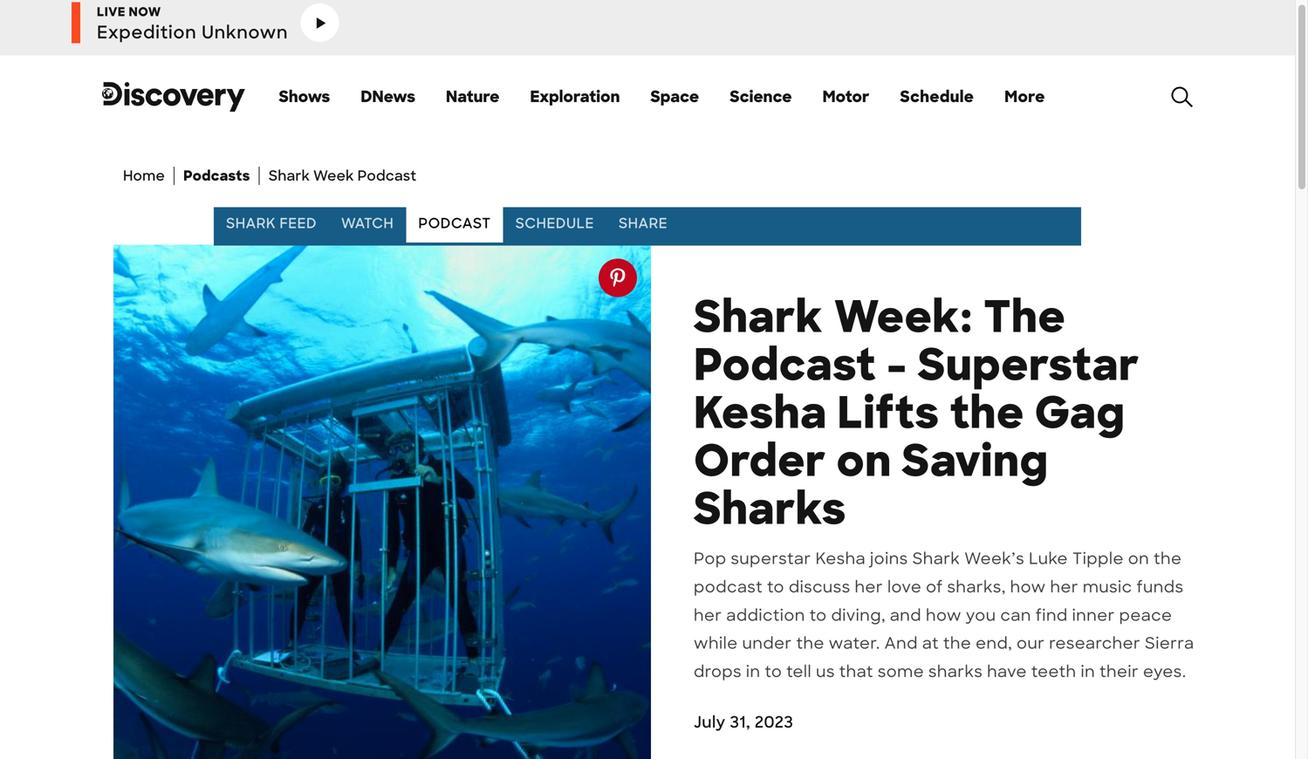 Task type: locate. For each thing, give the bounding box(es) containing it.
1 vertical spatial to
[[810, 605, 827, 626]]

expedition
[[97, 21, 197, 44]]

podcast
[[358, 167, 417, 185], [418, 214, 491, 233], [694, 336, 876, 394]]

how
[[1011, 577, 1046, 597], [926, 605, 962, 626]]

addiction
[[727, 605, 806, 626]]

to down discuss
[[810, 605, 827, 626]]

week:
[[834, 288, 973, 346]]

kesha
[[694, 384, 827, 442], [816, 549, 866, 569]]

1 horizontal spatial in
[[1081, 662, 1096, 682]]

and
[[890, 605, 922, 626]]

shark
[[269, 167, 310, 185], [226, 214, 276, 233], [694, 288, 824, 346], [913, 549, 960, 569]]

podcasts link
[[175, 167, 260, 185]]

podcasts
[[183, 167, 250, 185]]

0 vertical spatial how
[[1011, 577, 1046, 597]]

1 vertical spatial schedule
[[516, 214, 594, 233]]

2023
[[755, 712, 794, 733]]

tell
[[787, 662, 812, 682]]

while
[[694, 633, 738, 654]]

you
[[966, 605, 996, 626]]

dnews
[[361, 86, 416, 107]]

her up diving,
[[855, 577, 883, 597]]

31,
[[730, 712, 751, 733]]

0 vertical spatial schedule link
[[900, 55, 974, 138]]

on
[[837, 432, 892, 490], [1128, 549, 1150, 569]]

-
[[887, 336, 908, 394]]

eyes.
[[1144, 662, 1187, 682]]

2 in from the left
[[1081, 662, 1096, 682]]

exploration
[[530, 86, 620, 107]]

0 vertical spatial schedule
[[900, 86, 974, 107]]

sharks,
[[948, 577, 1006, 597]]

schedule inside schedule link
[[516, 214, 594, 233]]

0 vertical spatial on
[[837, 432, 892, 490]]

her
[[855, 577, 883, 597], [1051, 577, 1079, 597], [694, 605, 722, 626]]

podcast inside shark week: the podcast - superstar kesha lifts the gag order on saving sharks
[[694, 336, 876, 394]]

nature button
[[446, 55, 500, 138]]

our
[[1017, 633, 1045, 654]]

love
[[888, 577, 922, 597]]

1 vertical spatial schedule link
[[503, 207, 607, 243]]

0 horizontal spatial in
[[746, 662, 761, 682]]

their
[[1100, 662, 1139, 682]]

how up can at bottom right
[[1011, 577, 1046, 597]]

2 horizontal spatial podcast
[[694, 336, 876, 394]]

1 horizontal spatial schedule link
[[900, 55, 974, 138]]

water.
[[829, 633, 880, 654]]

feed
[[280, 214, 317, 233]]

diving,
[[831, 605, 886, 626]]

her up the find
[[1051, 577, 1079, 597]]

the
[[950, 384, 1025, 442], [1154, 549, 1182, 569], [797, 633, 825, 654], [944, 633, 972, 654]]

watch
[[341, 214, 394, 233]]

1 vertical spatial podcast
[[418, 214, 491, 233]]

motor button
[[823, 55, 870, 138]]

2 vertical spatial podcast
[[694, 336, 876, 394]]

0 horizontal spatial how
[[926, 605, 962, 626]]

how down of at right bottom
[[926, 605, 962, 626]]

to left tell
[[765, 662, 782, 682]]

gag
[[1035, 384, 1126, 442]]

watch link
[[329, 207, 406, 243]]

open site search input image
[[1172, 86, 1193, 108]]

go to home page image
[[102, 79, 245, 114]]

more
[[1005, 86, 1045, 107]]

1 in from the left
[[746, 662, 761, 682]]

drops
[[694, 662, 742, 682]]

to
[[767, 577, 785, 597], [810, 605, 827, 626], [765, 662, 782, 682]]

1 horizontal spatial on
[[1128, 549, 1150, 569]]

shark for shark week: the podcast - superstar kesha lifts the gag order on saving sharks
[[694, 288, 824, 346]]

shark inside shark week: the podcast - superstar kesha lifts the gag order on saving sharks
[[694, 288, 824, 346]]

sierra
[[1145, 633, 1195, 654]]

schedule for leftmost schedule link
[[516, 214, 594, 233]]

1 vertical spatial kesha
[[816, 549, 866, 569]]

0 horizontal spatial schedule
[[516, 214, 594, 233]]

home link
[[114, 167, 175, 185]]

1 horizontal spatial podcast
[[418, 214, 491, 233]]

under
[[742, 633, 792, 654]]

shark for shark feed
[[226, 214, 276, 233]]

0 horizontal spatial on
[[837, 432, 892, 490]]

of
[[926, 577, 943, 597]]

0 horizontal spatial podcast
[[358, 167, 417, 185]]

share
[[619, 214, 668, 233]]

to down superstar
[[767, 577, 785, 597]]

dnews button
[[361, 55, 416, 138]]

1 vertical spatial on
[[1128, 549, 1150, 569]]

schedule
[[900, 86, 974, 107], [516, 214, 594, 233]]

schedule for top schedule link
[[900, 86, 974, 107]]

can
[[1001, 605, 1032, 626]]

in down researcher
[[1081, 662, 1096, 682]]

1 horizontal spatial her
[[855, 577, 883, 597]]

sharks
[[929, 662, 983, 682]]

teeth
[[1032, 662, 1077, 682]]

1 vertical spatial how
[[926, 605, 962, 626]]

kesha inside "pop superstar kesha joins shark week's luke tipple on the podcast to discuss her love of sharks, how her music funds her addiction to diving, and how you can find inner peace while under the water. and at the end, our researcher sierra drops in to tell us that some sharks have teeth in their eyes."
[[816, 549, 866, 569]]

schedule link
[[900, 55, 974, 138], [503, 207, 607, 243]]

podcast link
[[406, 207, 503, 243]]

in
[[746, 662, 761, 682], [1081, 662, 1096, 682]]

week's
[[965, 549, 1025, 569]]

in down under
[[746, 662, 761, 682]]

share link
[[607, 207, 680, 243]]

kesha inside shark week: the podcast - superstar kesha lifts the gag order on saving sharks
[[694, 384, 827, 442]]

sharks
[[694, 480, 847, 538]]

space
[[651, 86, 699, 107]]

0 vertical spatial kesha
[[694, 384, 827, 442]]

superstar
[[731, 549, 811, 569]]

2 vertical spatial to
[[765, 662, 782, 682]]

peace
[[1120, 605, 1173, 626]]

space button
[[651, 55, 699, 138]]

1 horizontal spatial schedule
[[900, 86, 974, 107]]

her up while
[[694, 605, 722, 626]]

the inside shark week: the podcast - superstar kesha lifts the gag order on saving sharks
[[950, 384, 1025, 442]]



Task type: describe. For each thing, give the bounding box(es) containing it.
music
[[1083, 577, 1133, 597]]

funds
[[1137, 577, 1184, 597]]

find
[[1036, 605, 1068, 626]]

nature
[[446, 86, 500, 107]]

luke
[[1029, 549, 1068, 569]]

on inside shark week: the podcast - superstar kesha lifts the gag order on saving sharks
[[837, 432, 892, 490]]

shark feed
[[226, 214, 317, 233]]

shows button
[[279, 55, 330, 138]]

shark feed link
[[214, 207, 329, 243]]

discuss
[[789, 577, 851, 597]]

some
[[878, 662, 925, 682]]

science
[[730, 86, 792, 107]]

0 horizontal spatial her
[[694, 605, 722, 626]]

and
[[885, 633, 918, 654]]

home
[[123, 167, 165, 185]]

the
[[983, 288, 1066, 346]]

exploration button
[[530, 55, 620, 138]]

pop
[[694, 549, 727, 569]]

at
[[923, 633, 939, 654]]

joins
[[870, 549, 908, 569]]

pinterest logo image
[[599, 259, 637, 297]]

july 31, 2023
[[694, 712, 794, 733]]

0 horizontal spatial schedule link
[[503, 207, 607, 243]]

shark week podcast link
[[260, 167, 425, 185]]

order
[[694, 432, 826, 490]]

0 vertical spatial to
[[767, 577, 785, 597]]

tipple
[[1073, 549, 1124, 569]]

saving
[[902, 432, 1049, 490]]

live
[[97, 4, 126, 20]]

shows
[[279, 86, 330, 107]]

1 horizontal spatial how
[[1011, 577, 1046, 597]]

podcast
[[694, 577, 763, 597]]

motor
[[823, 86, 870, 107]]

shark week: the podcast - superstar kesha lifts the gag order on saving sharks
[[694, 288, 1140, 538]]

live now expedition unknown
[[97, 4, 288, 44]]

on inside "pop superstar kesha joins shark week's luke tipple on the podcast to discuss her love of sharks, how her music funds her addiction to diving, and how you can find inner peace while under the water. and at the end, our researcher sierra drops in to tell us that some sharks have teeth in their eyes."
[[1128, 549, 1150, 569]]

shark week podcast
[[269, 167, 417, 185]]

researcher
[[1049, 633, 1141, 654]]

lifts
[[838, 384, 940, 442]]

unknown
[[202, 21, 288, 44]]

us
[[816, 662, 835, 682]]

have
[[987, 662, 1027, 682]]

pop superstar kesha joins shark week's luke tipple on the podcast to discuss her love of sharks, how her music funds her addiction to diving, and how you can find inner peace while under the water. and at the end, our researcher sierra drops in to tell us that some sharks have teeth in their eyes.
[[694, 549, 1195, 682]]

july
[[694, 712, 726, 733]]

end,
[[976, 633, 1013, 654]]

shark inside "pop superstar kesha joins shark week's luke tipple on the podcast to discuss her love of sharks, how her music funds her addiction to diving, and how you can find inner peace while under the water. and at the end, our researcher sierra drops in to tell us that some sharks have teeth in their eyes."
[[913, 549, 960, 569]]

2 horizontal spatial her
[[1051, 577, 1079, 597]]

watch live now image
[[301, 3, 339, 42]]

superstar
[[918, 336, 1140, 394]]

week
[[313, 167, 354, 185]]

inner
[[1072, 605, 1115, 626]]

now
[[129, 4, 161, 20]]

that
[[840, 662, 874, 682]]

science button
[[730, 55, 792, 138]]

0 vertical spatial podcast
[[358, 167, 417, 185]]

shark for shark week podcast
[[269, 167, 310, 185]]



Task type: vqa. For each thing, say whether or not it's contained in the screenshot.
Shive inside the Caves to Condors: Uncovering Pinnacles National Park By: Ian Shive Show: Nature in Focus
no



